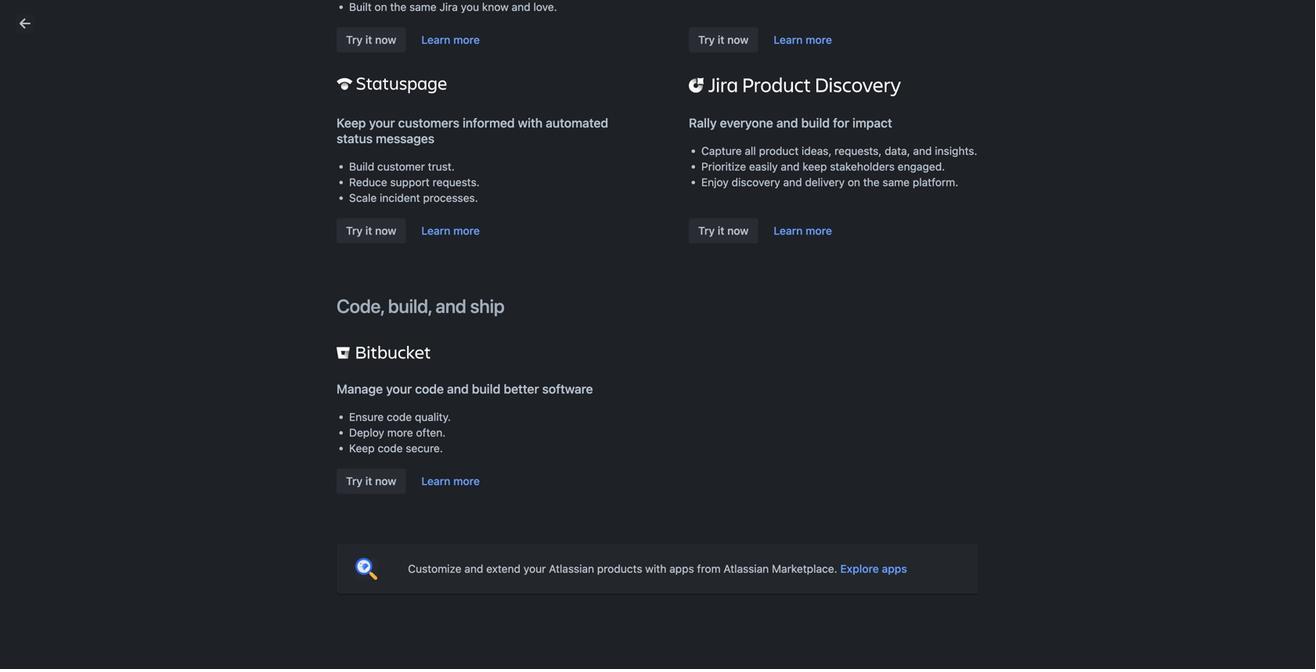 Task type: locate. For each thing, give the bounding box(es) containing it.
your
[[447, 291, 483, 305]]

remote team hub
[[948, 177, 1058, 192]]

0 vertical spatial james
[[253, 376, 287, 389]]

1 vertical spatial james peterson's workspace
[[479, 484, 656, 498]]

create inside create button
[[463, 12, 498, 25]]

1 horizontal spatial workspace
[[334, 206, 390, 218]]

0 horizontal spatial trello
[[475, 370, 509, 384]]

2 vertical spatial workspace
[[590, 484, 656, 498]]

template
[[788, 161, 826, 171], [667, 177, 723, 192]]

board
[[512, 370, 548, 384], [704, 542, 733, 555]]

workspace inside james peterson's workspace
[[253, 392, 309, 405]]

0 vertical spatial template
[[788, 161, 826, 171]]

gary orlando (garyorlando) image
[[1287, 9, 1306, 28]]

my trello board link
[[447, 363, 599, 438]]

workspace
[[334, 206, 390, 218], [253, 392, 309, 405], [590, 484, 656, 498]]

create for create new board 3 remaining
[[643, 542, 677, 555]]

1 horizontal spatial peterson's
[[522, 484, 587, 498]]

1 horizontal spatial project
[[828, 177, 871, 192]]

gary
[[253, 206, 278, 218]]

1 horizontal spatial create
[[643, 542, 677, 555]]

0 vertical spatial workspace
[[334, 206, 390, 218]]

1 vertical spatial template
[[667, 177, 723, 192]]

project inside template simple project board
[[828, 177, 871, 192]]

switch to… image
[[11, 11, 27, 27]]

template right the kanban
[[667, 177, 723, 192]]

my
[[454, 370, 472, 384]]

your workspaces
[[447, 291, 574, 305]]

dialog
[[0, 0, 1315, 669]]

3
[[662, 559, 668, 570]]

create for create
[[463, 12, 498, 25]]

0 horizontal spatial create
[[463, 12, 498, 25]]

a right with
[[556, 110, 562, 123]]

2 project from the left
[[828, 177, 871, 192]]

0 vertical spatial board
[[512, 370, 548, 384]]

0 vertical spatial create
[[463, 12, 498, 25]]

create inside create new board 3 remaining
[[643, 542, 677, 555]]

simple
[[783, 177, 825, 192]]

0 horizontal spatial project
[[454, 177, 497, 192]]

create
[[463, 12, 498, 25], [643, 542, 677, 555]]

board inside create new board 3 remaining
[[704, 542, 733, 555]]

board for my trello board
[[512, 370, 548, 384]]

0 horizontal spatial james
[[253, 376, 287, 389]]

board right new
[[704, 542, 733, 555]]

trello right the
[[658, 110, 686, 123]]

get
[[447, 110, 466, 123]]

remote team hub link
[[942, 150, 1093, 226]]

1 vertical spatial create
[[643, 542, 677, 555]]

1 horizontal spatial a
[[811, 111, 816, 124]]

1 horizontal spatial board
[[704, 542, 733, 555]]

1 vertical spatial board
[[704, 542, 733, 555]]

board right my at the bottom
[[512, 370, 548, 384]]

a
[[556, 110, 562, 123], [811, 111, 816, 124]]

0 vertical spatial peterson's
[[290, 376, 345, 389]]

gary orlando's workspace link
[[222, 198, 422, 226]]

1 vertical spatial workspace
[[253, 392, 309, 405]]

james
[[253, 376, 287, 389], [479, 484, 519, 498]]

trello right my at the bottom
[[475, 370, 509, 384]]

james peterson's workspace
[[253, 376, 345, 405], [479, 484, 656, 498]]

remote
[[948, 177, 995, 192]]

new
[[680, 542, 701, 555]]

0 horizontal spatial board
[[512, 370, 548, 384]]

peterson's
[[290, 376, 345, 389], [522, 484, 587, 498]]

1 horizontal spatial james
[[479, 484, 519, 498]]

remaining
[[671, 559, 714, 570]]

choose a category
[[771, 111, 864, 124]]

0 horizontal spatial peterson's
[[290, 376, 345, 389]]

1 horizontal spatial trello
[[658, 110, 686, 123]]

trello
[[658, 110, 686, 123], [475, 370, 509, 384]]

project
[[454, 177, 497, 192], [828, 177, 871, 192]]

project left board
[[828, 177, 871, 192]]

workspace for the gary orlando's workspace link
[[334, 206, 390, 218]]

project left management
[[454, 177, 497, 192]]

1 horizontal spatial james peterson's workspace
[[479, 484, 656, 498]]

from
[[612, 110, 636, 123]]

hub
[[1033, 177, 1058, 192]]

a right choose
[[811, 111, 816, 124]]

template up the simple at right
[[788, 161, 826, 171]]

1 horizontal spatial template
[[788, 161, 826, 171]]

gary orlando's workspace
[[253, 206, 390, 218]]

0 horizontal spatial james peterson's workspace
[[253, 376, 345, 405]]

board
[[874, 177, 910, 192]]

the
[[639, 110, 655, 123]]

0 horizontal spatial workspace
[[253, 392, 309, 405]]



Task type: vqa. For each thing, say whether or not it's contained in the screenshot.
the rightmost James Peterson's workspace
yes



Task type: describe. For each thing, give the bounding box(es) containing it.
kanban template link
[[612, 150, 764, 226]]

1 vertical spatial trello
[[475, 370, 509, 384]]

template simple project board
[[783, 161, 910, 192]]

template
[[565, 110, 609, 123]]

1 vertical spatial james
[[479, 484, 519, 498]]

project management
[[454, 177, 580, 192]]

orlando's
[[281, 206, 331, 218]]

sm image
[[745, 576, 761, 591]]

2 horizontal spatial workspace
[[590, 484, 656, 498]]

project management link
[[447, 150, 599, 226]]

community
[[689, 110, 745, 123]]

1 project from the left
[[454, 177, 497, 192]]

primary element
[[0, 0, 1315, 38]]

workspaces
[[486, 291, 574, 305]]

james peterson's workspace link
[[222, 370, 422, 411]]

going
[[469, 110, 497, 123]]

peterson's inside james peterson's workspace
[[290, 376, 345, 389]]

0 vertical spatial trello
[[658, 110, 686, 123]]

choose
[[771, 111, 808, 124]]

management
[[500, 177, 580, 192]]

board for create new board 3 remaining
[[704, 542, 733, 555]]

create button
[[454, 6, 507, 31]]

template inside template simple project board
[[788, 161, 826, 171]]

james inside james peterson's workspace
[[253, 376, 287, 389]]

j
[[456, 482, 464, 501]]

category
[[819, 111, 864, 124]]

or
[[748, 110, 758, 123]]

0 vertical spatial james peterson's workspace
[[253, 376, 345, 405]]

my trello board
[[454, 370, 548, 384]]

1 vertical spatial peterson's
[[522, 484, 587, 498]]

close drawer image
[[16, 14, 34, 33]]

with
[[532, 110, 553, 123]]

0 horizontal spatial template
[[667, 177, 723, 192]]

kanban template
[[618, 177, 723, 192]]

get going faster with a template from the trello community or
[[447, 110, 761, 123]]

kanban
[[618, 177, 664, 192]]

workspace for james peterson's workspace link
[[253, 392, 309, 405]]

team
[[998, 177, 1030, 192]]

faster
[[500, 110, 529, 123]]

0 horizontal spatial a
[[556, 110, 562, 123]]

create new board 3 remaining
[[643, 542, 733, 570]]



